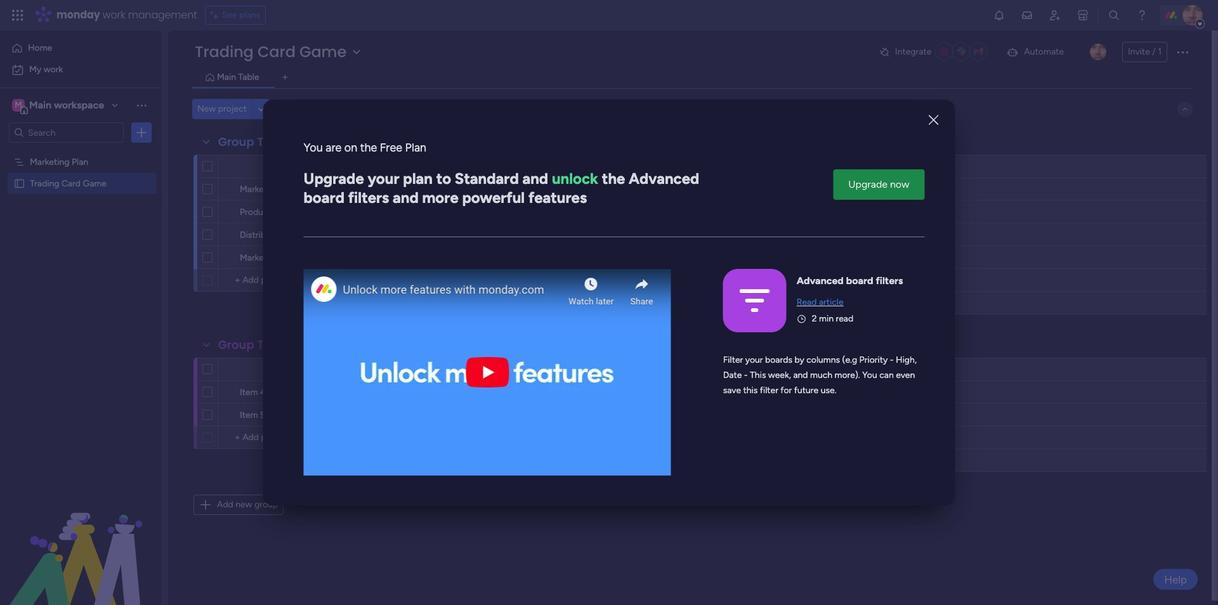 Task type: vqa. For each thing, say whether or not it's contained in the screenshot.
dashboards.
no



Task type: describe. For each thing, give the bounding box(es) containing it.
4
[[260, 387, 266, 398]]

are
[[326, 141, 342, 155]]

read
[[836, 314, 854, 324]]

filter
[[723, 355, 743, 366]]

0 vertical spatial card
[[258, 41, 296, 62]]

/
[[1153, 46, 1156, 57]]

1 inside 1 button
[[430, 188, 432, 195]]

my work link
[[8, 60, 154, 80]]

person
[[465, 364, 492, 375]]

integrate button
[[874, 39, 997, 65]]

min
[[819, 314, 834, 324]]

my work
[[29, 64, 63, 75]]

Search field
[[295, 100, 333, 118]]

marketing plan
[[30, 156, 88, 167]]

product design and development
[[240, 207, 373, 218]]

1 horizontal spatial advanced
[[797, 275, 844, 287]]

logistics
[[305, 230, 341, 241]]

add new group button
[[194, 495, 284, 515]]

your for filter
[[746, 355, 763, 366]]

filter
[[760, 385, 779, 396]]

by
[[795, 355, 805, 366]]

article
[[819, 297, 844, 308]]

title for second group title field from the top of the page
[[257, 337, 281, 353]]

card inside list box
[[61, 178, 81, 189]]

2 group from the top
[[218, 337, 254, 353]]

Search in workspace field
[[27, 125, 106, 140]]

2 group title from the top
[[218, 337, 281, 353]]

read article link
[[797, 297, 844, 308]]

james peterson image
[[1090, 44, 1107, 60]]

add
[[217, 500, 233, 510]]

board inside the advanced board filters and more powerful features
[[304, 189, 345, 207]]

project
[[218, 103, 247, 114]]

Person field
[[462, 363, 495, 377]]

0 horizontal spatial -
[[744, 370, 748, 381]]

0 horizontal spatial the
[[360, 141, 377, 155]]

search everything image
[[1108, 9, 1121, 22]]

read article
[[797, 297, 844, 308]]

m
[[15, 100, 22, 110]]

upgrade for upgrade now
[[849, 178, 888, 190]]

marketing for marketing plan
[[30, 156, 70, 167]]

main table
[[217, 72, 259, 83]]

you inside filter your boards by columns (e.g priority - high, date - this week, and much more). you can even save this filter for future use.
[[863, 370, 878, 381]]

automate button
[[1002, 42, 1069, 62]]

working on it for product design and development
[[527, 206, 580, 217]]

2
[[812, 314, 817, 324]]

unlock
[[552, 169, 599, 188]]

now
[[890, 178, 910, 190]]

even
[[896, 370, 915, 381]]

week,
[[769, 370, 791, 381]]

home
[[28, 43, 52, 53]]

main table button
[[214, 70, 262, 84]]

high,
[[896, 355, 917, 366]]

campaign
[[336, 253, 377, 263]]

and right design
[[303, 207, 318, 218]]

more
[[422, 189, 459, 207]]

2023
[[648, 230, 667, 239]]

read
[[797, 297, 817, 308]]

distribution and logistics setup
[[240, 230, 367, 241]]

0 horizontal spatial you
[[304, 141, 323, 155]]

1 vertical spatial board
[[846, 275, 874, 287]]

new
[[236, 500, 252, 510]]

management
[[128, 8, 197, 22]]

marketing and branding campaign
[[240, 253, 377, 263]]

use.
[[821, 385, 837, 396]]

this
[[750, 370, 766, 381]]

future
[[795, 385, 819, 396]]

design
[[274, 207, 301, 218]]

1 horizontal spatial -
[[890, 355, 894, 366]]

lottie animation element
[[0, 477, 162, 606]]

2 group title field from the top
[[215, 337, 285, 354]]

research
[[270, 184, 306, 195]]

item 4
[[240, 387, 266, 398]]

product
[[240, 207, 272, 218]]

item for item 4
[[240, 387, 258, 398]]

development
[[320, 207, 373, 218]]

integrate
[[895, 46, 932, 57]]

new project button
[[192, 99, 252, 119]]

plan inside list box
[[72, 156, 88, 167]]

free
[[380, 141, 402, 155]]

upgrade your plan to standard and unlock
[[304, 169, 599, 188]]

main for main workspace
[[29, 99, 51, 111]]

and inside the advanced board filters and more powerful features
[[393, 189, 419, 207]]

upgrade now button
[[833, 169, 925, 200]]

workspace selection element
[[12, 98, 106, 114]]

and inside filter your boards by columns (e.g priority - high, date - this week, and much more). you can even save this filter for future use.
[[794, 370, 808, 381]]

it for product design and development
[[575, 206, 580, 217]]

1 button
[[406, 178, 447, 201]]

0 vertical spatial game
[[300, 41, 347, 62]]

1 group title field from the top
[[215, 134, 285, 150]]

(e.g
[[843, 355, 858, 366]]

select product image
[[11, 9, 24, 22]]

0 vertical spatial plan
[[405, 141, 427, 155]]

your for upgrade
[[368, 169, 400, 188]]

market research and target audience analysis
[[240, 184, 425, 195]]

nov 21, 2023
[[618, 230, 667, 239]]

filters inside the advanced board filters and more powerful features
[[348, 189, 389, 207]]

group
[[254, 500, 278, 510]]

to
[[437, 169, 451, 188]]

features
[[529, 189, 587, 207]]

lottie animation image
[[0, 477, 162, 606]]

invite / 1
[[1128, 46, 1162, 57]]

monday work management
[[56, 8, 197, 22]]

home option
[[8, 38, 154, 58]]

for
[[781, 385, 792, 396]]

notifications image
[[993, 9, 1006, 22]]

update feed image
[[1021, 9, 1034, 22]]

priority
[[860, 355, 888, 366]]

boards
[[765, 355, 793, 366]]

see plans button
[[205, 6, 266, 25]]

save
[[723, 385, 741, 396]]

working for product design and development
[[527, 206, 560, 217]]

home link
[[8, 38, 154, 58]]

1 group from the top
[[218, 134, 254, 150]]

0 vertical spatial trading
[[195, 41, 254, 62]]

main for main table
[[217, 72, 236, 83]]

title for 1st group title field
[[257, 134, 281, 150]]



Task type: locate. For each thing, give the bounding box(es) containing it.
columns
[[807, 355, 840, 366]]

1 vertical spatial it
[[575, 206, 580, 217]]

marketing down the distribution
[[240, 253, 280, 263]]

monday marketplace image
[[1077, 9, 1090, 22]]

1 vertical spatial main
[[29, 99, 51, 111]]

group title down angle down icon
[[218, 134, 281, 150]]

item left 4
[[240, 387, 258, 398]]

1 vertical spatial trading card game
[[30, 178, 107, 189]]

1 horizontal spatial plan
[[405, 141, 427, 155]]

0 vertical spatial work
[[103, 8, 125, 22]]

1 vertical spatial item
[[240, 410, 258, 421]]

advanced up 2023
[[629, 169, 700, 188]]

0 vertical spatial your
[[368, 169, 400, 188]]

on for target
[[562, 184, 573, 195]]

0 vertical spatial -
[[890, 355, 894, 366]]

automate
[[1025, 46, 1064, 57]]

item left 5
[[240, 410, 258, 421]]

0 vertical spatial group
[[218, 134, 254, 150]]

and down distribution and logistics setup
[[282, 253, 297, 263]]

invite / 1 button
[[1123, 42, 1168, 62]]

1 vertical spatial game
[[83, 178, 107, 189]]

branding
[[299, 253, 334, 263]]

workspace
[[54, 99, 104, 111]]

0 horizontal spatial 1
[[430, 188, 432, 195]]

table
[[238, 72, 259, 83]]

trading right public board icon
[[30, 178, 59, 189]]

angle down image
[[258, 104, 264, 114]]

0 horizontal spatial card
[[61, 178, 81, 189]]

working for market research and target audience analysis
[[527, 184, 560, 195]]

tab
[[275, 67, 295, 88]]

0 vertical spatial filters
[[348, 189, 389, 207]]

2 item from the top
[[240, 410, 258, 421]]

1 item from the top
[[240, 387, 258, 398]]

your up the this on the right bottom
[[746, 355, 763, 366]]

upgrade left now
[[849, 178, 888, 190]]

1 horizontal spatial marketing
[[240, 253, 280, 263]]

audience
[[353, 184, 391, 195]]

0 vertical spatial 1
[[1158, 46, 1162, 57]]

card down "marketing plan"
[[61, 178, 81, 189]]

see
[[222, 10, 237, 20]]

your
[[368, 169, 400, 188], [746, 355, 763, 366]]

plan right free
[[405, 141, 427, 155]]

advanced board filters
[[797, 275, 904, 287]]

1 vertical spatial working on it
[[527, 206, 580, 217]]

new
[[197, 103, 216, 114]]

advanced up read article link
[[797, 275, 844, 287]]

1 vertical spatial group title field
[[215, 337, 285, 354]]

2 working from the top
[[527, 206, 560, 217]]

0 horizontal spatial filters
[[348, 189, 389, 207]]

plans
[[239, 10, 260, 20]]

work right monday
[[103, 8, 125, 22]]

1 vertical spatial work
[[44, 64, 63, 75]]

0 vertical spatial it
[[575, 184, 580, 195]]

1 right /
[[1158, 46, 1162, 57]]

help
[[1165, 573, 1188, 586]]

marketing inside list box
[[30, 156, 70, 167]]

and up features
[[523, 169, 548, 188]]

main left table
[[217, 72, 236, 83]]

marketing down search in workspace field
[[30, 156, 70, 167]]

new project
[[197, 103, 247, 114]]

plan
[[405, 141, 427, 155], [72, 156, 88, 167]]

0 vertical spatial the
[[360, 141, 377, 155]]

and left target
[[308, 184, 323, 195]]

upgrade
[[304, 169, 364, 188], [849, 178, 888, 190]]

0 horizontal spatial main
[[29, 99, 51, 111]]

this
[[744, 385, 758, 396]]

1 horizontal spatial filters
[[876, 275, 904, 287]]

target
[[325, 184, 351, 195]]

group down project
[[218, 134, 254, 150]]

1 vertical spatial you
[[863, 370, 878, 381]]

status
[[541, 364, 567, 375]]

can
[[880, 370, 894, 381]]

and down by on the bottom of page
[[794, 370, 808, 381]]

main right workspace image
[[29, 99, 51, 111]]

the inside the advanced board filters and more powerful features
[[602, 169, 625, 188]]

on for development
[[562, 206, 573, 217]]

21,
[[636, 230, 646, 239]]

standard
[[455, 169, 519, 188]]

board
[[304, 189, 345, 207], [846, 275, 874, 287]]

and down 'plan'
[[393, 189, 419, 207]]

marketing for marketing and branding campaign
[[240, 253, 280, 263]]

1 vertical spatial on
[[562, 184, 573, 195]]

your inside filter your boards by columns (e.g priority - high, date - this week, and much more). you can even save this filter for future use.
[[746, 355, 763, 366]]

market
[[240, 184, 267, 195]]

0 horizontal spatial advanced
[[629, 169, 700, 188]]

tab inside main table tab list
[[275, 67, 295, 88]]

1 horizontal spatial work
[[103, 8, 125, 22]]

1 horizontal spatial trading
[[195, 41, 254, 62]]

item for item 5
[[240, 410, 258, 421]]

1 working on it from the top
[[527, 184, 580, 195]]

1 vertical spatial your
[[746, 355, 763, 366]]

work for monday
[[103, 8, 125, 22]]

0 horizontal spatial work
[[44, 64, 63, 75]]

- left the this on the right bottom
[[744, 370, 748, 381]]

- left high,
[[890, 355, 894, 366]]

advanced
[[629, 169, 700, 188], [797, 275, 844, 287]]

the right unlock
[[602, 169, 625, 188]]

5
[[260, 410, 265, 421]]

1 horizontal spatial trading card game
[[195, 41, 347, 62]]

group title field up item 4
[[215, 337, 285, 354]]

1 vertical spatial group
[[218, 337, 254, 353]]

upgrade down are
[[304, 169, 364, 188]]

advanced inside the advanced board filters and more powerful features
[[629, 169, 700, 188]]

my work option
[[8, 60, 154, 80]]

main inside 'main table' 'button'
[[217, 72, 236, 83]]

help image
[[1136, 9, 1149, 22]]

0 vertical spatial trading card game
[[195, 41, 347, 62]]

nov
[[618, 230, 634, 239]]

1 vertical spatial plan
[[72, 156, 88, 167]]

1 horizontal spatial main
[[217, 72, 236, 83]]

setup
[[343, 230, 367, 241]]

card up add view image
[[258, 41, 296, 62]]

upgrade inside 'button'
[[849, 178, 888, 190]]

the
[[360, 141, 377, 155], [602, 169, 625, 188]]

1
[[1158, 46, 1162, 57], [430, 188, 432, 195]]

public board image
[[13, 177, 25, 189]]

0 horizontal spatial marketing
[[30, 156, 70, 167]]

1 horizontal spatial card
[[258, 41, 296, 62]]

1 vertical spatial filters
[[876, 275, 904, 287]]

0 horizontal spatial plan
[[72, 156, 88, 167]]

0 horizontal spatial trading card game
[[30, 178, 107, 189]]

date
[[723, 370, 742, 381]]

Group Title field
[[215, 134, 285, 150], [215, 337, 285, 354]]

0 horizontal spatial board
[[304, 189, 345, 207]]

1 vertical spatial -
[[744, 370, 748, 381]]

0 vertical spatial marketing
[[30, 156, 70, 167]]

add view image
[[283, 73, 288, 82]]

work for my
[[44, 64, 63, 75]]

1 vertical spatial marketing
[[240, 253, 280, 263]]

main table tab list
[[192, 67, 1193, 88]]

you left are
[[304, 141, 323, 155]]

0 vertical spatial item
[[240, 387, 258, 398]]

title down angle down icon
[[257, 134, 281, 150]]

1 vertical spatial the
[[602, 169, 625, 188]]

2 working on it from the top
[[527, 206, 580, 217]]

1 horizontal spatial board
[[846, 275, 874, 287]]

main inside workspace selection element
[[29, 99, 51, 111]]

and down design
[[289, 230, 303, 241]]

group title
[[218, 134, 281, 150], [218, 337, 281, 353]]

working on it
[[527, 184, 580, 195], [527, 206, 580, 217]]

0 horizontal spatial trading
[[30, 178, 59, 189]]

main workspace
[[29, 99, 104, 111]]

0 vertical spatial working
[[527, 184, 560, 195]]

group title field down angle down icon
[[215, 134, 285, 150]]

board up logistics
[[304, 189, 345, 207]]

trading card game inside list box
[[30, 178, 107, 189]]

list box
[[0, 148, 162, 365]]

work right my
[[44, 64, 63, 75]]

1 vertical spatial title
[[257, 337, 281, 353]]

0 vertical spatial working on it
[[527, 184, 580, 195]]

plan down search in workspace field
[[72, 156, 88, 167]]

1 vertical spatial 1
[[430, 188, 432, 195]]

stuck
[[542, 229, 565, 240]]

distribution
[[240, 230, 286, 241]]

0 vertical spatial you
[[304, 141, 323, 155]]

much
[[811, 370, 833, 381]]

collapse image
[[1181, 104, 1191, 114]]

option
[[0, 150, 162, 153]]

game
[[300, 41, 347, 62], [83, 178, 107, 189]]

group title up item 4
[[218, 337, 281, 353]]

game up the search field at the top of the page
[[300, 41, 347, 62]]

0 vertical spatial on
[[344, 141, 357, 155]]

1 horizontal spatial you
[[863, 370, 878, 381]]

board up read
[[846, 275, 874, 287]]

you
[[304, 141, 323, 155], [863, 370, 878, 381]]

upgrade for upgrade your plan to standard and unlock
[[304, 169, 364, 188]]

Status field
[[538, 363, 570, 377]]

1 working from the top
[[527, 184, 560, 195]]

monday
[[56, 8, 100, 22]]

1 horizontal spatial game
[[300, 41, 347, 62]]

trading card game button
[[192, 41, 367, 62]]

card
[[258, 41, 296, 62], [61, 178, 81, 189]]

2 min read
[[812, 314, 854, 324]]

game down "marketing plan"
[[83, 178, 107, 189]]

0 vertical spatial main
[[217, 72, 236, 83]]

1 vertical spatial working
[[527, 206, 560, 217]]

item 5
[[240, 410, 265, 421]]

None field
[[462, 160, 495, 174], [538, 160, 570, 174], [630, 160, 655, 174], [462, 160, 495, 174], [538, 160, 570, 174], [630, 160, 655, 174]]

trading card game
[[195, 41, 347, 62], [30, 178, 107, 189]]

0 vertical spatial advanced
[[629, 169, 700, 188]]

2 vertical spatial on
[[562, 206, 573, 217]]

invite members image
[[1049, 9, 1062, 22]]

0 vertical spatial title
[[257, 134, 281, 150]]

and
[[523, 169, 548, 188], [308, 184, 323, 195], [393, 189, 419, 207], [303, 207, 318, 218], [289, 230, 303, 241], [282, 253, 297, 263], [794, 370, 808, 381]]

the advanced board filters and more powerful features
[[304, 169, 700, 207]]

0 vertical spatial group title field
[[215, 134, 285, 150]]

the left free
[[360, 141, 377, 155]]

filter your boards by columns (e.g priority - high, date - this week, and much more). you can even save this filter for future use.
[[723, 355, 917, 396]]

1 horizontal spatial 1
[[1158, 46, 1162, 57]]

trading inside list box
[[30, 178, 59, 189]]

1 left the to
[[430, 188, 432, 195]]

title up 4
[[257, 337, 281, 353]]

plan
[[403, 169, 433, 188]]

group up item 4
[[218, 337, 254, 353]]

1 vertical spatial group title
[[218, 337, 281, 353]]

add new group
[[217, 500, 278, 510]]

trading card game down "marketing plan"
[[30, 178, 107, 189]]

help button
[[1154, 569, 1198, 590]]

work inside option
[[44, 64, 63, 75]]

group
[[218, 134, 254, 150], [218, 337, 254, 353]]

working on it for market research and target audience analysis
[[527, 184, 580, 195]]

list box containing marketing plan
[[0, 148, 162, 365]]

you down priority
[[863, 370, 878, 381]]

1 horizontal spatial the
[[602, 169, 625, 188]]

trading card game up add view image
[[195, 41, 347, 62]]

it for market research and target audience analysis
[[575, 184, 580, 195]]

2 title from the top
[[257, 337, 281, 353]]

0 horizontal spatial game
[[83, 178, 107, 189]]

2 it from the top
[[575, 206, 580, 217]]

1 horizontal spatial your
[[746, 355, 763, 366]]

0 horizontal spatial upgrade
[[304, 169, 364, 188]]

your down free
[[368, 169, 400, 188]]

you are on the free plan
[[304, 141, 427, 155]]

0 horizontal spatial your
[[368, 169, 400, 188]]

filters
[[348, 189, 389, 207], [876, 275, 904, 287]]

powerful
[[462, 189, 525, 207]]

1 vertical spatial card
[[61, 178, 81, 189]]

game inside list box
[[83, 178, 107, 189]]

working
[[527, 184, 560, 195], [527, 206, 560, 217]]

1 title from the top
[[257, 134, 281, 150]]

james peterson image
[[1183, 5, 1203, 25]]

1 it from the top
[[575, 184, 580, 195]]

invite
[[1128, 46, 1151, 57]]

workspace image
[[12, 98, 25, 112]]

upgrade now
[[849, 178, 910, 190]]

trading up "main table"
[[195, 41, 254, 62]]

1 horizontal spatial upgrade
[[849, 178, 888, 190]]

my
[[29, 64, 41, 75]]

analysis
[[393, 184, 425, 195]]

1 inside invite / 1 button
[[1158, 46, 1162, 57]]

payments.pricing.features.titles.advancedboardfilters image
[[740, 289, 770, 312]]

1 vertical spatial trading
[[30, 178, 59, 189]]

1 group title from the top
[[218, 134, 281, 150]]

0 vertical spatial board
[[304, 189, 345, 207]]

see plans
[[222, 10, 260, 20]]

0 vertical spatial group title
[[218, 134, 281, 150]]

1 vertical spatial advanced
[[797, 275, 844, 287]]



